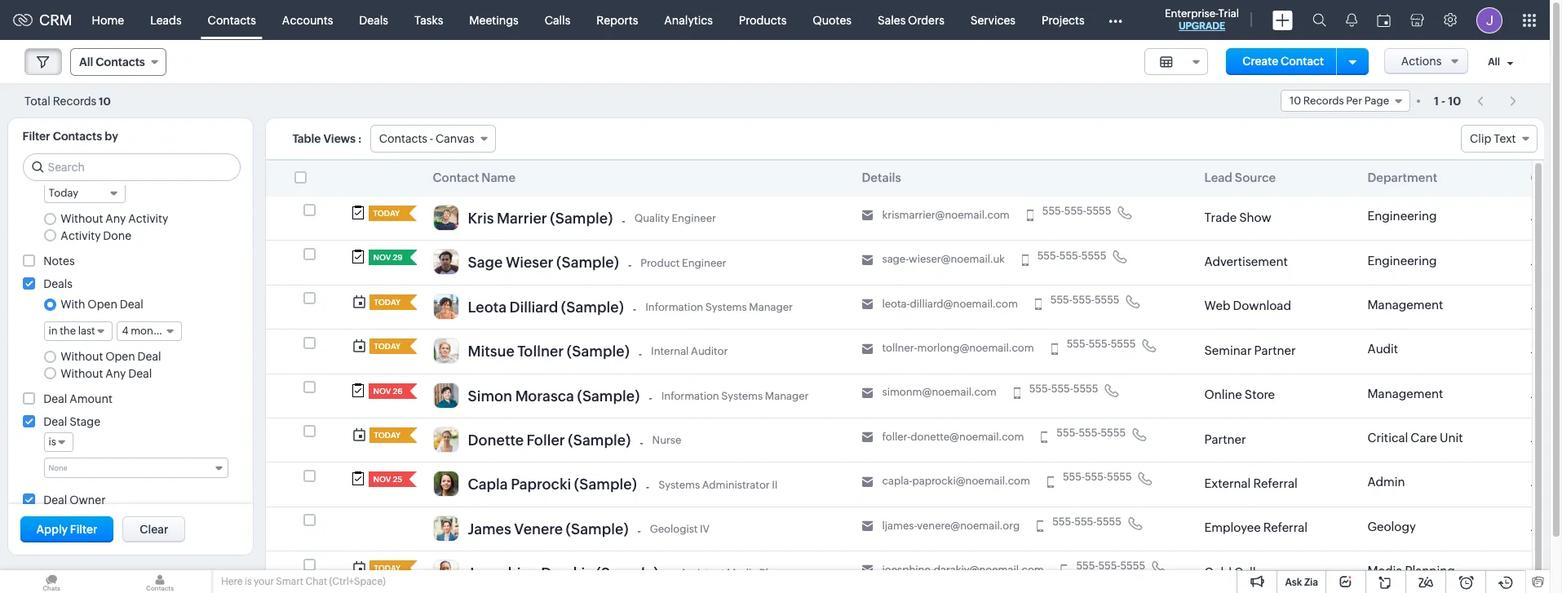Task type: locate. For each thing, give the bounding box(es) containing it.
0 vertical spatial without
[[61, 212, 103, 226]]

icon_mail image down details
[[862, 210, 874, 222]]

engineer right product
[[682, 257, 727, 269]]

create for create
[[1531, 171, 1563, 184]]

4 icon_mail image from the top
[[862, 343, 874, 355]]

(sample) right 'tollner'
[[567, 343, 630, 360]]

5555
[[1087, 205, 1112, 217], [1082, 249, 1107, 262], [1095, 294, 1120, 306], [1111, 338, 1136, 350], [1074, 382, 1099, 395], [1101, 427, 1126, 439], [1107, 471, 1132, 483], [1097, 516, 1122, 528], [1121, 560, 1146, 572]]

9 canvas profile image image from the top
[[433, 560, 459, 586]]

6 jacob from the top
[[1531, 431, 1563, 445]]

deal up 4
[[120, 298, 143, 311]]

3 jacob from the top
[[1531, 298, 1563, 312]]

information systems manager up "auditor"
[[646, 301, 793, 313]]

contact down 'search' 'image'
[[1281, 55, 1325, 68]]

10 for 1 - 10
[[1449, 94, 1462, 107]]

geologist iv
[[650, 523, 710, 535]]

meetings link
[[456, 0, 532, 40]]

1 horizontal spatial media
[[1368, 564, 1403, 578]]

nov left 26
[[373, 386, 391, 395]]

icon_mail image for donette foller (sample)
[[862, 432, 874, 443]]

deals down 'notes'
[[44, 277, 73, 290]]

systems administrator ii
[[659, 479, 778, 491]]

1 vertical spatial information
[[662, 390, 720, 402]]

none field up owner
[[44, 458, 228, 478]]

1 vertical spatial partner
[[1205, 432, 1247, 446]]

2 engineering from the top
[[1368, 253, 1438, 267]]

paprocki
[[511, 476, 572, 493]]

1 horizontal spatial deals
[[359, 13, 388, 27]]

activity up 'notes'
[[61, 229, 101, 242]]

0 vertical spatial information systems manager
[[646, 301, 793, 313]]

1 vertical spatial deals
[[44, 277, 73, 290]]

9 icon_mail image from the top
[[862, 565, 874, 577]]

(sample) up darakjy
[[566, 520, 629, 538]]

6 icon_mail image from the top
[[862, 432, 874, 443]]

(sample) for simon morasca (sample)
[[577, 387, 640, 404]]

contacts right leads link
[[208, 13, 256, 27]]

2 without from the top
[[61, 350, 103, 364]]

0 horizontal spatial none field
[[44, 458, 228, 478]]

10 records per page
[[1290, 95, 1390, 107]]

1 management from the top
[[1368, 298, 1444, 312]]

is down deal stage
[[49, 436, 56, 448]]

open for with
[[88, 298, 117, 311]]

media down geology
[[1368, 564, 1403, 578]]

1 horizontal spatial create
[[1531, 171, 1563, 184]]

manager for leota dilliard (sample)
[[749, 301, 793, 313]]

leota-
[[883, 298, 910, 310]]

3 nov from the top
[[373, 475, 391, 484]]

open
[[88, 298, 117, 311], [105, 350, 135, 364]]

unit
[[1440, 431, 1464, 445]]

none field down upgrade at the right top of page
[[1145, 48, 1208, 75]]

today link for donette foller (sample)
[[369, 428, 403, 443]]

1 vertical spatial engineer
[[682, 257, 727, 269]]

0 vertical spatial nov
[[373, 253, 391, 262]]

jacob for josephine darakjy (sample)
[[1531, 564, 1563, 578]]

any for deal
[[105, 367, 126, 380]]

canvas profile image image for josephine darakjy (sample)
[[433, 560, 459, 586]]

media left planner
[[727, 567, 757, 580]]

management for leota dilliard (sample)
[[1368, 298, 1444, 312]]

- for sage wieser (sample)
[[628, 259, 632, 272]]

1 vertical spatial none field
[[44, 458, 228, 478]]

7 canvas profile image image from the top
[[433, 471, 459, 497]]

donette
[[468, 432, 524, 449]]

stage
[[69, 415, 100, 428]]

today link down nov 29 link
[[369, 294, 403, 310]]

(sample) right foller
[[568, 432, 631, 449]]

icon_mail image for mitsue tollner (sample)
[[862, 343, 874, 355]]

any
[[105, 212, 126, 226], [105, 367, 126, 380]]

0 vertical spatial systems
[[706, 301, 747, 313]]

today up nov 29 link
[[373, 209, 400, 218]]

systems up "auditor"
[[706, 301, 747, 313]]

deal up is field
[[44, 415, 67, 428]]

jacob
[[1531, 209, 1563, 223], [1531, 253, 1563, 267], [1531, 298, 1563, 312], [1531, 342, 1563, 356], [1531, 387, 1563, 400], [1531, 431, 1563, 445], [1531, 475, 1563, 489], [1531, 520, 1563, 534], [1531, 564, 1563, 578]]

(sample) right dilliard
[[561, 298, 624, 316]]

lead
[[1205, 171, 1233, 184]]

records up filter contacts by
[[53, 94, 96, 107]]

1 horizontal spatial contact
[[1281, 55, 1325, 68]]

nov left 25
[[373, 475, 391, 484]]

0 vertical spatial open
[[88, 298, 117, 311]]

all down the profile 'element'
[[1489, 56, 1501, 68]]

filter down the total
[[22, 130, 50, 143]]

canvas profile image image left kris
[[433, 205, 459, 231]]

sage-wieser@noemail.uk
[[883, 253, 1005, 266]]

5 canvas profile image image from the top
[[433, 382, 459, 408]]

canvas profile image image for donette foller (sample)
[[433, 427, 459, 453]]

calls link
[[532, 0, 584, 40]]

10 inside "total records 10"
[[99, 95, 111, 107]]

0 vertical spatial activity
[[128, 212, 168, 226]]

1 vertical spatial open
[[105, 350, 135, 364]]

10 right 1
[[1449, 94, 1462, 107]]

is inside field
[[49, 436, 56, 448]]

planning
[[1406, 564, 1456, 578]]

mitsue tollner (sample)
[[468, 343, 630, 360]]

1 vertical spatial engineering
[[1368, 253, 1438, 267]]

accounts link
[[269, 0, 346, 40]]

8 icon_mail image from the top
[[862, 521, 874, 532]]

icon_mail image left "leota-"
[[862, 299, 874, 310]]

today for mitsue tollner (sample)
[[374, 342, 401, 351]]

0 horizontal spatial all
[[79, 55, 93, 69]]

1 vertical spatial activity
[[61, 229, 101, 242]]

6 canvas profile image image from the top
[[433, 427, 459, 453]]

(sample) for james venere (sample)
[[566, 520, 629, 538]]

1 vertical spatial information systems manager
[[662, 390, 809, 402]]

1 horizontal spatial none field
[[1145, 48, 1208, 75]]

systems for leota dilliard (sample)
[[706, 301, 747, 313]]

department
[[1368, 171, 1438, 184]]

3 canvas profile image image from the top
[[433, 294, 459, 320]]

nov 25 link
[[368, 472, 403, 487]]

4 jacob from the top
[[1531, 342, 1563, 356]]

deal
[[120, 298, 143, 311], [138, 350, 161, 364], [128, 367, 152, 380], [44, 392, 67, 405], [44, 415, 67, 428], [44, 494, 67, 507]]

1 icon_mail image from the top
[[862, 210, 874, 222]]

leota
[[468, 298, 507, 316]]

assistant media planner
[[680, 567, 797, 580]]

josephine
[[468, 565, 539, 582]]

0 vertical spatial engineer
[[672, 212, 716, 225]]

- for leota dilliard (sample)
[[633, 303, 637, 316]]

today for kris marrier (sample)
[[373, 209, 400, 218]]

partner down download on the right
[[1255, 343, 1296, 357]]

(sample) right paprocki on the left bottom of the page
[[574, 476, 637, 493]]

per
[[1347, 95, 1363, 107]]

without for without open deal
[[61, 350, 103, 364]]

5 jacob from the top
[[1531, 387, 1563, 400]]

systems up geologist iv
[[659, 479, 700, 491]]

information down internal auditor
[[662, 390, 720, 402]]

morasca
[[515, 387, 574, 404]]

canvas profile image image left capla at bottom
[[433, 471, 459, 497]]

Other Modules field
[[1098, 7, 1133, 33]]

engineering for kris marrier (sample)
[[1368, 209, 1438, 223]]

marrier
[[497, 210, 547, 227]]

4 months
[[122, 325, 168, 337]]

Search text field
[[23, 154, 240, 180]]

any up done
[[105, 212, 126, 226]]

1 horizontal spatial all
[[1489, 56, 1501, 68]]

2 canvas profile image image from the top
[[433, 249, 459, 275]]

0 horizontal spatial partner
[[1205, 432, 1247, 446]]

create inside button
[[1243, 55, 1279, 68]]

analytics
[[665, 13, 713, 27]]

2 horizontal spatial 10
[[1449, 94, 1462, 107]]

referral right the external
[[1254, 477, 1298, 490]]

contacts - canvas
[[379, 132, 475, 145]]

today link up nov 29 link
[[368, 206, 402, 221]]

canvas profile image image left leota in the left of the page
[[433, 294, 459, 320]]

canvas profile image image for mitsue tollner (sample)
[[433, 338, 459, 364]]

8 jacob from the top
[[1531, 520, 1563, 534]]

1 vertical spatial contact
[[433, 171, 479, 184]]

sales
[[878, 13, 906, 27]]

tollner-morlong@noemail.com
[[883, 342, 1035, 354]]

leota dilliard (sample)
[[468, 298, 624, 316]]

icon_mail image
[[862, 210, 874, 222], [862, 254, 874, 266], [862, 299, 874, 310], [862, 343, 874, 355], [862, 388, 874, 399], [862, 432, 874, 443], [862, 476, 874, 488], [862, 521, 874, 532], [862, 565, 874, 577]]

icon_mail image left joesphine-
[[862, 565, 874, 577]]

1 vertical spatial filter
[[70, 523, 97, 536]]

contact down canvas
[[433, 171, 479, 184]]

referral for capla paprocki (sample)
[[1254, 477, 1298, 490]]

0 vertical spatial information
[[646, 301, 704, 313]]

deal up apply
[[44, 494, 67, 507]]

0 horizontal spatial is
[[49, 436, 56, 448]]

1 vertical spatial any
[[105, 367, 126, 380]]

all inside field
[[79, 55, 93, 69]]

icon_mail image for sage wieser (sample)
[[862, 254, 874, 266]]

canvas profile image image left mitsue
[[433, 338, 459, 364]]

dilliard@noemail.com
[[910, 298, 1018, 310]]

profile image
[[1477, 7, 1503, 33]]

canvas profile image image left "james"
[[433, 515, 459, 542]]

records left per
[[1304, 95, 1345, 107]]

navigation
[[1470, 89, 1526, 113]]

create menu element
[[1263, 0, 1303, 40]]

contacts down home
[[96, 55, 145, 69]]

quality engineer
[[635, 212, 716, 225]]

records inside field
[[1304, 95, 1345, 107]]

information systems manager for simon morasca (sample)
[[662, 390, 809, 402]]

canvas profile image image left josephine
[[433, 560, 459, 586]]

deals link
[[346, 0, 401, 40]]

nov left 29
[[373, 253, 391, 262]]

today link up nov 26 "link" at the bottom left
[[369, 339, 403, 354]]

canvas profile image image left donette
[[433, 427, 459, 453]]

1 vertical spatial referral
[[1264, 521, 1308, 535]]

0 vertical spatial referral
[[1254, 477, 1298, 490]]

information systems manager down "auditor"
[[662, 390, 809, 402]]

9 jacob from the top
[[1531, 564, 1563, 578]]

apply
[[36, 523, 68, 536]]

contact inside button
[[1281, 55, 1325, 68]]

canvas profile image image for kris marrier (sample)
[[433, 205, 459, 231]]

0 horizontal spatial filter
[[22, 130, 50, 143]]

activity done
[[61, 229, 131, 242]]

1 vertical spatial manager
[[765, 390, 809, 402]]

jacob for capla paprocki (sample)
[[1531, 475, 1563, 489]]

0 vertical spatial engineering
[[1368, 209, 1438, 223]]

canvas profile image image for simon morasca (sample)
[[433, 382, 459, 408]]

today up 'nov 25'
[[374, 431, 401, 440]]

10 Records Per Page field
[[1281, 90, 1411, 112]]

icon_mail image left sage-
[[862, 254, 874, 266]]

7 jacob from the top
[[1531, 475, 1563, 489]]

1 vertical spatial create
[[1531, 171, 1563, 184]]

(sample) right darakjy
[[596, 565, 659, 582]]

0 vertical spatial filter
[[22, 130, 50, 143]]

1 without from the top
[[61, 212, 103, 226]]

- for james venere (sample)
[[638, 525, 641, 538]]

None field
[[1145, 48, 1208, 75], [44, 458, 228, 478]]

search image
[[1313, 13, 1327, 27]]

today up "(ctrl+space)"
[[374, 564, 401, 573]]

ljames-
[[883, 520, 918, 532]]

today down the nov 29
[[374, 298, 401, 307]]

Today field
[[44, 184, 125, 203]]

canvas
[[436, 132, 475, 145]]

0 horizontal spatial records
[[53, 94, 96, 107]]

today link for kris marrier (sample)
[[368, 206, 402, 221]]

1 canvas profile image image from the top
[[433, 205, 459, 231]]

canvas profile image image for capla paprocki (sample)
[[433, 471, 459, 497]]

1 horizontal spatial 10
[[1290, 95, 1302, 107]]

1 vertical spatial nov
[[373, 386, 391, 395]]

internal
[[651, 346, 689, 358]]

today up activity done
[[49, 187, 78, 199]]

amount
[[69, 392, 113, 405]]

3 icon_mail image from the top
[[862, 299, 874, 310]]

0 vertical spatial deals
[[359, 13, 388, 27]]

icon_mail image left ljames-
[[862, 521, 874, 532]]

management up critical care unit
[[1368, 387, 1444, 400]]

0 vertical spatial partner
[[1255, 343, 1296, 357]]

(sample) right "wieser"
[[557, 254, 619, 271]]

all up "total records 10"
[[79, 55, 93, 69]]

engineer right quality
[[672, 212, 716, 225]]

wieser@noemail.uk
[[909, 253, 1005, 266]]

4 months field
[[117, 322, 182, 341]]

icon_mail image left the 'capla-'
[[862, 476, 874, 488]]

icon_mail image left the tollner-
[[862, 343, 874, 355]]

details
[[862, 171, 902, 184]]

without up deal amount
[[61, 367, 103, 380]]

2 vertical spatial without
[[61, 367, 103, 380]]

josephine darakjy (sample) link
[[468, 565, 659, 586]]

call
[[1235, 565, 1257, 579]]

canvas profile image image for james venere (sample)
[[433, 515, 459, 542]]

referral
[[1254, 477, 1298, 490], [1264, 521, 1308, 535]]

2 nov from the top
[[373, 386, 391, 395]]

your
[[254, 576, 274, 588]]

foller-donette@noemail.com link
[[883, 431, 1025, 444]]

4 canvas profile image image from the top
[[433, 338, 459, 364]]

0 vertical spatial management
[[1368, 298, 1444, 312]]

canvas profile image image
[[433, 205, 459, 231], [433, 249, 459, 275], [433, 294, 459, 320], [433, 338, 459, 364], [433, 382, 459, 408], [433, 427, 459, 453], [433, 471, 459, 497], [433, 515, 459, 542], [433, 560, 459, 586]]

is left your
[[245, 576, 252, 588]]

jacob for leota dilliard (sample)
[[1531, 298, 1563, 312]]

product
[[641, 257, 680, 269]]

0 vertical spatial is
[[49, 436, 56, 448]]

lead source
[[1205, 171, 1276, 184]]

ask zia
[[1286, 577, 1319, 588]]

0 vertical spatial any
[[105, 212, 126, 226]]

nov
[[373, 253, 391, 262], [373, 386, 391, 395], [373, 475, 391, 484]]

without down in the last "field"
[[61, 350, 103, 364]]

is field
[[44, 432, 73, 452]]

canvas profile image image left sage
[[433, 249, 459, 275]]

calendar image
[[1378, 13, 1391, 27]]

0 horizontal spatial media
[[727, 567, 757, 580]]

referral right employee
[[1264, 521, 1308, 535]]

ii
[[772, 479, 778, 491]]

-
[[1442, 94, 1446, 107], [430, 132, 433, 145], [622, 214, 626, 227], [628, 259, 632, 272], [633, 303, 637, 316], [639, 348, 642, 361], [649, 392, 653, 405], [640, 436, 644, 449], [646, 481, 650, 494], [638, 525, 641, 538], [668, 569, 671, 582]]

krismarrier@noemail.com link
[[883, 209, 1010, 222]]

1 horizontal spatial filter
[[70, 523, 97, 536]]

1 any from the top
[[105, 212, 126, 226]]

2 vertical spatial nov
[[373, 475, 391, 484]]

engineer for kris marrier (sample)
[[672, 212, 716, 225]]

capla-paprocki@noemail.com link
[[883, 475, 1031, 488]]

0 horizontal spatial 10
[[99, 95, 111, 107]]

0 vertical spatial none field
[[1145, 48, 1208, 75]]

7 icon_mail image from the top
[[862, 476, 874, 488]]

icon_mail image for kris marrier (sample)
[[862, 210, 874, 222]]

(sample) up sage wieser (sample) on the left of the page
[[550, 210, 613, 227]]

0 vertical spatial manager
[[749, 301, 793, 313]]

1 vertical spatial systems
[[722, 390, 763, 402]]

deals left tasks
[[359, 13, 388, 27]]

0 horizontal spatial deals
[[44, 277, 73, 290]]

manager
[[749, 301, 793, 313], [765, 390, 809, 402]]

29
[[393, 253, 403, 262]]

0 vertical spatial create
[[1243, 55, 1279, 68]]

activity up done
[[128, 212, 168, 226]]

0 vertical spatial contact
[[1281, 55, 1325, 68]]

1 jacob from the top
[[1531, 209, 1563, 223]]

simon morasca (sample) link
[[468, 387, 640, 409]]

1 engineering from the top
[[1368, 209, 1438, 223]]

deal amount
[[44, 392, 113, 405]]

capla-
[[883, 475, 913, 487]]

1 horizontal spatial activity
[[128, 212, 168, 226]]

create for create contact
[[1243, 55, 1279, 68]]

deal down without open deal
[[128, 367, 152, 380]]

icon_mail image left simonm@noemail.com link
[[862, 388, 874, 399]]

2 management from the top
[[1368, 387, 1444, 400]]

create down create menu image
[[1243, 55, 1279, 68]]

canvas profile image image left "simon"
[[433, 382, 459, 408]]

partner down online
[[1205, 432, 1247, 446]]

1 nov from the top
[[373, 253, 391, 262]]

0 horizontal spatial activity
[[61, 229, 101, 242]]

information up internal on the left of page
[[646, 301, 704, 313]]

none field size
[[1145, 48, 1208, 75]]

today link down nov 26 "link" at the bottom left
[[369, 428, 403, 443]]

today up nov 26
[[374, 342, 401, 351]]

services
[[971, 13, 1016, 27]]

- for capla paprocki (sample)
[[646, 481, 650, 494]]

3 without from the top
[[61, 367, 103, 380]]

enterprise-trial upgrade
[[1165, 7, 1240, 32]]

nov for simon
[[373, 386, 391, 395]]

nov inside "link"
[[373, 386, 391, 395]]

any down without open deal
[[105, 367, 126, 380]]

information
[[646, 301, 704, 313], [662, 390, 720, 402]]

open right 'with'
[[88, 298, 117, 311]]

create contact button
[[1227, 48, 1341, 75]]

today link right chat
[[369, 561, 403, 576]]

planner
[[760, 567, 797, 580]]

meetings
[[470, 13, 519, 27]]

contact
[[1281, 55, 1325, 68], [433, 171, 479, 184]]

management up the audit in the right of the page
[[1368, 298, 1444, 312]]

without up activity done
[[61, 212, 103, 226]]

icon_mail image left foller-
[[862, 432, 874, 443]]

(sample) inside 'link'
[[568, 432, 631, 449]]

filter
[[22, 130, 50, 143], [70, 523, 97, 536]]

james venere (sample) link
[[468, 520, 629, 542]]

1 horizontal spatial records
[[1304, 95, 1345, 107]]

open up 'without any deal'
[[105, 350, 135, 364]]

5 icon_mail image from the top
[[862, 388, 874, 399]]

8 canvas profile image image from the top
[[433, 515, 459, 542]]

10 up by
[[99, 95, 111, 107]]

sage-wieser@noemail.uk link
[[883, 253, 1005, 266]]

(sample) for mitsue tollner (sample)
[[567, 343, 630, 360]]

kris
[[468, 210, 494, 227]]

information systems manager for leota dilliard (sample)
[[646, 301, 793, 313]]

systems down "auditor"
[[722, 390, 763, 402]]

0 horizontal spatial create
[[1243, 55, 1279, 68]]

sales orders
[[878, 13, 945, 27]]

2 any from the top
[[105, 367, 126, 380]]

information for leota dilliard (sample)
[[646, 301, 704, 313]]

- for simon morasca (sample)
[[649, 392, 653, 405]]

kris marrier (sample) link
[[468, 210, 613, 231]]

filter down owner
[[70, 523, 97, 536]]

10 down create contact button
[[1290, 95, 1302, 107]]

icon_mobile image
[[1027, 210, 1034, 222], [1022, 254, 1029, 266], [1035, 299, 1042, 310], [1052, 343, 1058, 355], [1014, 388, 1021, 399], [1042, 432, 1048, 443], [1048, 476, 1054, 488], [1037, 521, 1044, 532], [1061, 565, 1068, 577]]

canvas profile image image for leota dilliard (sample)
[[433, 294, 459, 320]]

crm
[[39, 11, 72, 29]]

2 icon_mail image from the top
[[862, 254, 874, 266]]

1 vertical spatial management
[[1368, 387, 1444, 400]]

1 horizontal spatial is
[[245, 576, 252, 588]]

create down clip text field
[[1531, 171, 1563, 184]]

(sample) right the morasca
[[577, 387, 640, 404]]

1 vertical spatial without
[[61, 350, 103, 364]]

2 jacob from the top
[[1531, 253, 1563, 267]]

contact name
[[433, 171, 516, 184]]



Task type: vqa. For each thing, say whether or not it's contained in the screenshot.


Task type: describe. For each thing, give the bounding box(es) containing it.
joesphine-darakjy@noemail.com
[[883, 564, 1044, 576]]

without open deal
[[61, 350, 161, 364]]

canvas profile image image for sage wieser (sample)
[[433, 249, 459, 275]]

employee referral
[[1205, 521, 1308, 535]]

leads
[[150, 13, 182, 27]]

audit
[[1368, 342, 1399, 356]]

assistant
[[680, 567, 725, 580]]

darakjy@noemail.com
[[934, 564, 1044, 576]]

deal up deal stage
[[44, 392, 67, 405]]

icon_mail image for josephine darakjy (sample)
[[862, 565, 874, 577]]

wieser
[[506, 254, 554, 271]]

records for 10
[[1304, 95, 1345, 107]]

trial
[[1219, 7, 1240, 20]]

apply filter button
[[20, 517, 114, 543]]

10 for total records 10
[[99, 95, 111, 107]]

morlong@noemail.com
[[918, 342, 1035, 354]]

jacob for mitsue tollner (sample)
[[1531, 342, 1563, 356]]

employee
[[1205, 521, 1261, 535]]

trade show
[[1205, 210, 1272, 224]]

venere@noemail.org
[[918, 520, 1020, 532]]

engineering for sage wieser (sample)
[[1368, 253, 1438, 267]]

1
[[1435, 94, 1440, 107]]

profile element
[[1467, 0, 1513, 40]]

today inside field
[[49, 187, 78, 199]]

contacts link
[[195, 0, 269, 40]]

tollner-morlong@noemail.com link
[[883, 342, 1035, 355]]

orders
[[908, 13, 945, 27]]

products
[[739, 13, 787, 27]]

notes
[[44, 254, 75, 267]]

create menu image
[[1273, 10, 1294, 30]]

manager for simon morasca (sample)
[[765, 390, 809, 402]]

filter inside button
[[70, 523, 97, 536]]

here is your smart chat (ctrl+space)
[[221, 576, 386, 588]]

chats image
[[0, 570, 103, 593]]

deal stage
[[44, 415, 100, 428]]

here
[[221, 576, 243, 588]]

media planning
[[1368, 564, 1456, 578]]

analytics link
[[651, 0, 726, 40]]

records for total
[[53, 94, 96, 107]]

icon_mail image for leota dilliard (sample)
[[862, 299, 874, 310]]

ljames-venere@noemail.org
[[883, 520, 1020, 532]]

in
[[49, 325, 58, 337]]

any for activity
[[105, 212, 126, 226]]

source
[[1235, 171, 1276, 184]]

store
[[1245, 388, 1276, 402]]

text
[[1494, 132, 1517, 145]]

1 vertical spatial is
[[245, 576, 252, 588]]

nov 25
[[373, 475, 403, 484]]

None text field
[[49, 461, 208, 473]]

tollner-
[[883, 342, 918, 354]]

page
[[1365, 95, 1390, 107]]

all for all
[[1489, 56, 1501, 68]]

0 horizontal spatial contact
[[433, 171, 479, 184]]

(sample) for donette foller (sample)
[[568, 432, 631, 449]]

today for josephine darakjy (sample)
[[374, 564, 401, 573]]

services link
[[958, 0, 1029, 40]]

icon_mail image for james venere (sample)
[[862, 521, 874, 532]]

capla paprocki (sample)
[[468, 476, 637, 493]]

All Contacts field
[[70, 48, 166, 76]]

jacob for kris marrier (sample)
[[1531, 209, 1563, 223]]

information for simon morasca (sample)
[[662, 390, 720, 402]]

sales orders link
[[865, 0, 958, 40]]

create contact
[[1243, 55, 1325, 68]]

1 - 10
[[1435, 94, 1462, 107]]

sage wieser (sample) link
[[468, 254, 619, 276]]

quotes
[[813, 13, 852, 27]]

without any deal
[[61, 367, 152, 380]]

simonm@noemail.com link
[[883, 386, 997, 399]]

size image
[[1160, 55, 1173, 69]]

signals element
[[1337, 0, 1368, 40]]

(sample) for josephine darakjy (sample)
[[596, 565, 659, 582]]

nov for sage
[[373, 253, 391, 262]]

without for without any activity
[[61, 212, 103, 226]]

without for without any deal
[[61, 367, 103, 380]]

(sample) for kris marrier (sample)
[[550, 210, 613, 227]]

tollner
[[518, 343, 564, 360]]

products link
[[726, 0, 800, 40]]

foller-
[[883, 431, 911, 443]]

(sample) for capla paprocki (sample)
[[574, 476, 637, 493]]

- for donette foller (sample)
[[640, 436, 644, 449]]

management for simon morasca (sample)
[[1368, 387, 1444, 400]]

(sample) for leota dilliard (sample)
[[561, 298, 624, 316]]

jacob for donette foller (sample)
[[1531, 431, 1563, 445]]

paprocki@noemail.com
[[913, 475, 1031, 487]]

critical
[[1368, 431, 1409, 445]]

smart
[[276, 576, 304, 588]]

with open deal
[[61, 298, 143, 311]]

- for mitsue tollner (sample)
[[639, 348, 642, 361]]

administrator
[[702, 479, 770, 491]]

icon_mail image for capla paprocki (sample)
[[862, 476, 874, 488]]

all for all contacts
[[79, 55, 93, 69]]

search element
[[1303, 0, 1337, 40]]

:
[[358, 132, 362, 145]]

nov 29
[[373, 253, 403, 262]]

quality
[[635, 212, 670, 225]]

show
[[1240, 210, 1272, 224]]

today for leota dilliard (sample)
[[374, 298, 401, 307]]

- inside 'contacts - canvas' field
[[430, 132, 433, 145]]

today link for josephine darakjy (sample)
[[369, 561, 403, 576]]

signals image
[[1347, 13, 1358, 27]]

1 horizontal spatial partner
[[1255, 343, 1296, 357]]

tasks link
[[401, 0, 456, 40]]

in the last field
[[44, 322, 112, 341]]

advertisement
[[1205, 255, 1289, 269]]

table
[[293, 132, 321, 145]]

open for without
[[105, 350, 135, 364]]

internal auditor
[[651, 346, 728, 358]]

filter contacts by
[[22, 130, 118, 143]]

today link for leota dilliard (sample)
[[369, 294, 403, 310]]

icon_mail image for simon morasca (sample)
[[862, 388, 874, 399]]

admin
[[1368, 475, 1406, 489]]

months
[[131, 325, 168, 337]]

reports link
[[584, 0, 651, 40]]

deal owner
[[44, 494, 106, 507]]

referral for james venere (sample)
[[1264, 521, 1308, 535]]

with
[[61, 298, 85, 311]]

nov for capla
[[373, 475, 391, 484]]

zia
[[1305, 577, 1319, 588]]

last
[[78, 325, 95, 337]]

Clip Text field
[[1462, 125, 1538, 153]]

donette foller (sample)
[[468, 432, 631, 449]]

jacob for simon morasca (sample)
[[1531, 387, 1563, 400]]

online store
[[1205, 388, 1276, 402]]

none field none
[[44, 458, 228, 478]]

the
[[60, 325, 76, 337]]

clear
[[140, 523, 168, 536]]

deal down 4 months "field"
[[138, 350, 161, 364]]

10 inside field
[[1290, 95, 1302, 107]]

joesphine-
[[883, 564, 934, 576]]

trade
[[1205, 210, 1237, 224]]

ljames-venere@noemail.org link
[[883, 520, 1020, 533]]

Contacts - Canvas field
[[370, 125, 496, 153]]

jacob for james venere (sample)
[[1531, 520, 1563, 534]]

contacts image
[[109, 570, 211, 593]]

2 vertical spatial systems
[[659, 479, 700, 491]]

systems for simon morasca (sample)
[[722, 390, 763, 402]]

contacts left by
[[53, 130, 102, 143]]

today for donette foller (sample)
[[374, 431, 401, 440]]

care
[[1411, 431, 1438, 445]]

capla paprocki (sample) link
[[468, 476, 637, 498]]

- for kris marrier (sample)
[[622, 214, 626, 227]]

enterprise-
[[1165, 7, 1219, 20]]

engineer for sage wieser (sample)
[[682, 257, 727, 269]]

cold call
[[1205, 565, 1257, 579]]

projects
[[1042, 13, 1085, 27]]

contacts right :
[[379, 132, 428, 145]]

capla-paprocki@noemail.com
[[883, 475, 1031, 487]]

accounts
[[282, 13, 333, 27]]

jacob for sage wieser (sample)
[[1531, 253, 1563, 267]]

(sample) for sage wieser (sample)
[[557, 254, 619, 271]]

today link for mitsue tollner (sample)
[[369, 339, 403, 354]]

krismarrier@noemail.com
[[883, 209, 1010, 221]]

sage wieser (sample)
[[468, 254, 619, 271]]



